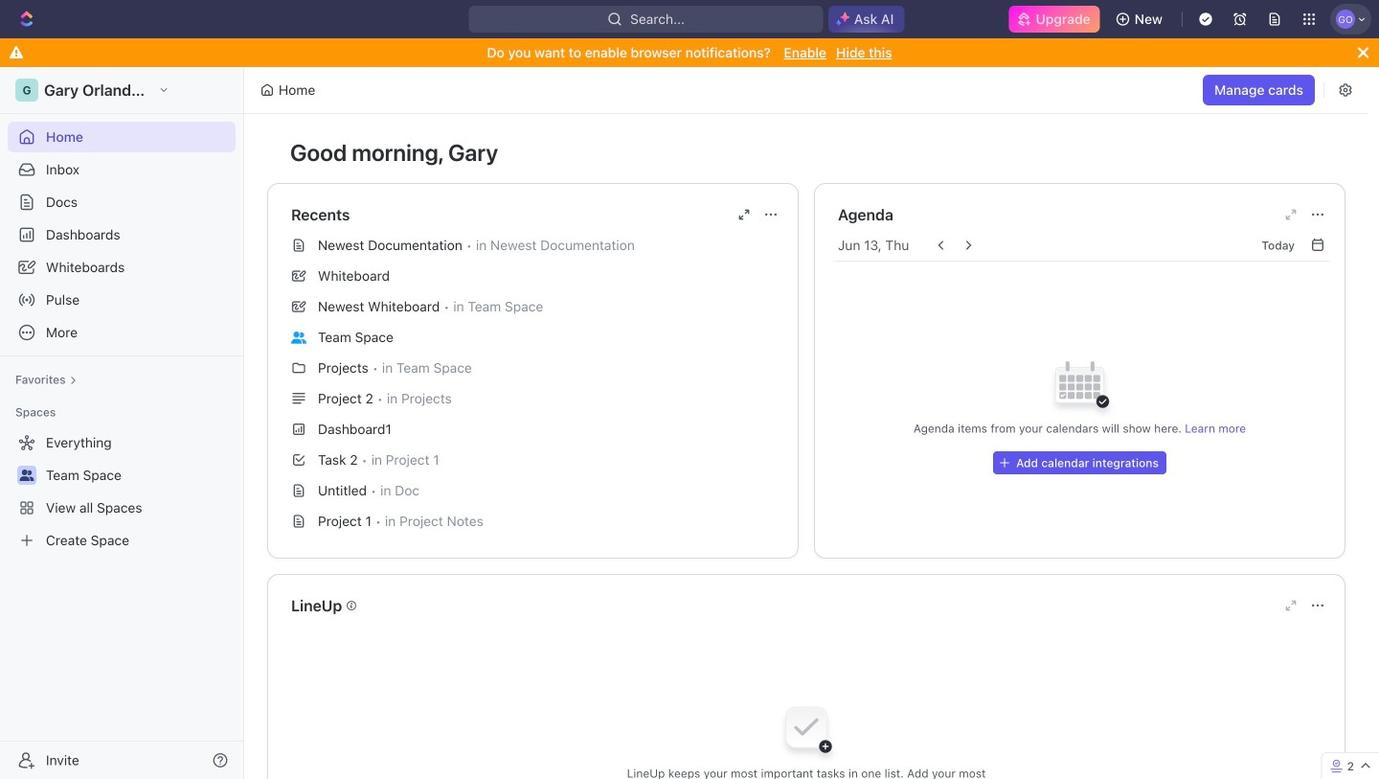Task type: describe. For each thing, give the bounding box(es) containing it.
0 vertical spatial user group image
[[291, 331, 307, 344]]

sidebar navigation
[[0, 67, 248, 779]]



Task type: locate. For each thing, give the bounding box(es) containing it.
user group image
[[291, 331, 307, 344], [20, 470, 34, 481]]

user group image inside tree
[[20, 470, 34, 481]]

gary orlando's workspace, , element
[[15, 79, 38, 102]]

0 horizontal spatial user group image
[[20, 470, 34, 481]]

1 horizontal spatial user group image
[[291, 331, 307, 344]]

tree inside sidebar navigation
[[8, 427, 236, 556]]

1 vertical spatial user group image
[[20, 470, 34, 481]]

tree
[[8, 427, 236, 556]]



Task type: vqa. For each thing, say whether or not it's contained in the screenshot.
SIDEBAR Navigation
yes



